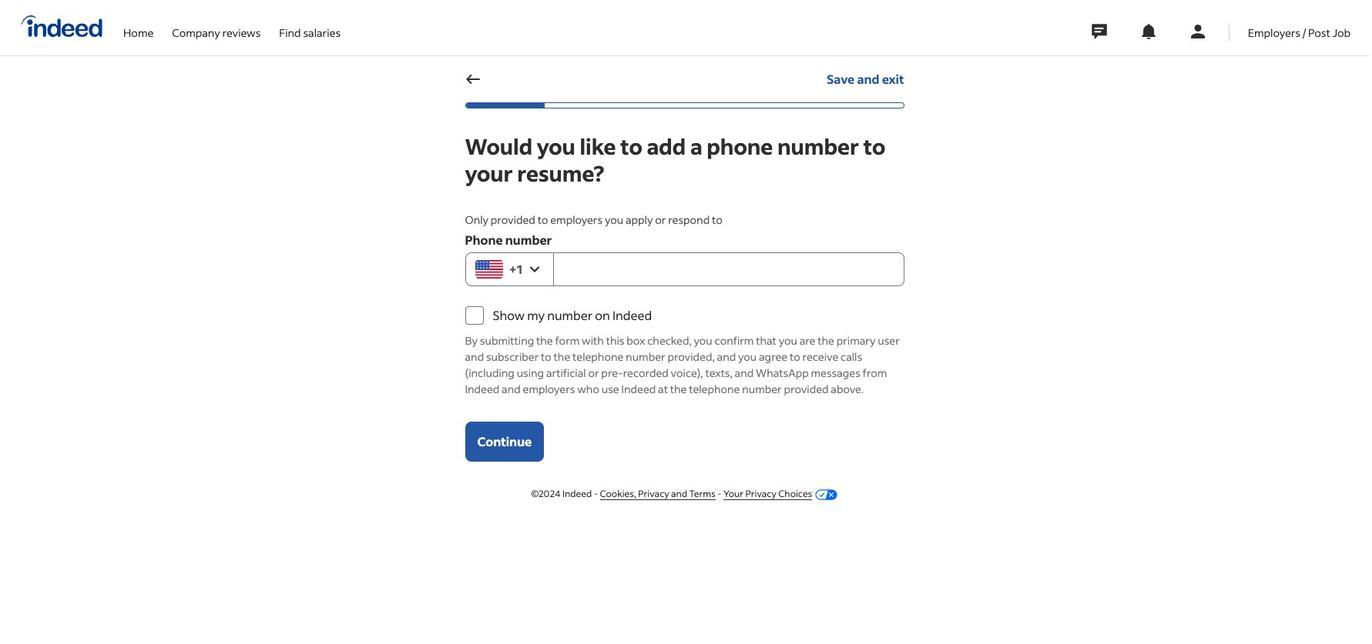 Task type: vqa. For each thing, say whether or not it's contained in the screenshot.
field
no



Task type: describe. For each thing, give the bounding box(es) containing it.
your
[[724, 489, 744, 500]]

and left exit
[[857, 71, 880, 87]]

you down confirm
[[738, 350, 757, 365]]

resume?
[[517, 160, 604, 187]]

employers inside by submitting the form with this box checked, you confirm that you are the primary user and subscriber to the telephone number provided, and you agree to receive calls (including using artificial or pre-recorded voice), texts, and whatsapp messages from indeed and employers who use indeed at the telephone number provided above.
[[523, 382, 575, 397]]

checked,
[[648, 334, 692, 348]]

phone
[[465, 232, 503, 248]]

continue
[[477, 434, 532, 450]]

to right like
[[620, 133, 643, 160]]

voice),
[[671, 366, 703, 381]]

progress image
[[466, 103, 545, 108]]

company reviews
[[172, 25, 261, 40]]

confirm
[[715, 334, 754, 348]]

save and exit
[[827, 71, 904, 87]]

above.
[[831, 382, 864, 397]]

1 - from the left
[[594, 489, 598, 500]]

to up using
[[541, 350, 552, 365]]

my
[[527, 307, 545, 324]]

1 privacy from the left
[[638, 489, 669, 500]]

and up "texts,"
[[717, 350, 736, 365]]

cookies,
[[600, 489, 636, 500]]

apply
[[626, 213, 653, 227]]

by
[[465, 334, 478, 348]]

calls
[[841, 350, 862, 365]]

are
[[800, 334, 816, 348]]

0 vertical spatial provided
[[491, 213, 535, 227]]

form
[[555, 334, 580, 348]]

add
[[647, 133, 686, 160]]

progress progress bar
[[465, 102, 904, 109]]

the right at
[[670, 382, 687, 397]]

indeed right ©2024
[[563, 489, 592, 500]]

respond
[[668, 213, 710, 227]]

to down save and exit link
[[864, 133, 886, 160]]

find salaries
[[279, 25, 341, 40]]

job
[[1333, 25, 1351, 40]]

that
[[756, 334, 777, 348]]

the left form
[[536, 334, 553, 348]]

0 vertical spatial or
[[655, 213, 666, 227]]

number inside would you like to add a phone number to your resume?
[[778, 133, 859, 160]]

indeed down recorded
[[621, 382, 656, 397]]

post
[[1309, 25, 1331, 40]]

from
[[863, 366, 887, 381]]

show
[[493, 307, 525, 324]]

terms
[[689, 489, 716, 500]]

would you like to add a phone number to your resume? element
[[465, 133, 917, 462]]

and down the by
[[465, 350, 484, 365]]

exit
[[882, 71, 904, 87]]

your privacy choices link
[[724, 489, 812, 501]]

you up provided,
[[694, 334, 713, 348]]

continue button
[[465, 422, 544, 462]]

would
[[465, 133, 533, 160]]

recorded
[[623, 366, 669, 381]]

/
[[1303, 25, 1306, 40]]

subscriber
[[486, 350, 539, 365]]

©2024 indeed - cookies, privacy and terms - your privacy choices
[[531, 489, 812, 500]]

Show my number on Indeed checkbox
[[465, 307, 484, 325]]

find salaries link
[[279, 0, 341, 52]]

find
[[279, 25, 301, 40]]



Task type: locate. For each thing, give the bounding box(es) containing it.
0 vertical spatial telephone
[[573, 350, 624, 365]]

home link
[[123, 0, 154, 52]]

0 horizontal spatial telephone
[[573, 350, 624, 365]]

1 horizontal spatial or
[[655, 213, 666, 227]]

telephone down with at the bottom
[[573, 350, 624, 365]]

(including
[[465, 366, 515, 381]]

1 vertical spatial telephone
[[689, 382, 740, 397]]

save and exit link
[[827, 62, 904, 96]]

a
[[690, 133, 703, 160]]

privacy right 'your'
[[746, 489, 777, 500]]

0 vertical spatial employers
[[550, 213, 603, 227]]

1 horizontal spatial -
[[718, 489, 722, 500]]

number down save
[[778, 133, 859, 160]]

phone number
[[465, 232, 552, 248]]

agree
[[759, 350, 788, 365]]

provided inside by submitting the form with this box checked, you confirm that you are the primary user and subscriber to the telephone number provided, and you agree to receive calls (including using artificial or pre-recorded voice), texts, and whatsapp messages from indeed and employers who use indeed at the telephone number provided above.
[[784, 382, 829, 397]]

and left terms
[[671, 489, 688, 500]]

employers / post job link
[[1248, 0, 1351, 52]]

company reviews link
[[172, 0, 261, 52]]

only provided to employers you apply or respond to
[[465, 213, 723, 227]]

this
[[606, 334, 625, 348]]

submitting
[[480, 334, 534, 348]]

0 horizontal spatial provided
[[491, 213, 535, 227]]

telephone
[[573, 350, 624, 365], [689, 382, 740, 397]]

employers down artificial
[[523, 382, 575, 397]]

only
[[465, 213, 489, 227]]

1 vertical spatial provided
[[784, 382, 829, 397]]

1 vertical spatial employers
[[523, 382, 575, 397]]

2 - from the left
[[718, 489, 722, 500]]

pre-
[[601, 366, 623, 381]]

and
[[857, 71, 880, 87], [465, 350, 484, 365], [717, 350, 736, 365], [735, 366, 754, 381], [502, 382, 521, 397], [671, 489, 688, 500]]

to
[[620, 133, 643, 160], [864, 133, 886, 160], [538, 213, 548, 227], [712, 213, 723, 227], [541, 350, 552, 365], [790, 350, 800, 365]]

or up who
[[588, 366, 599, 381]]

employers / post job
[[1248, 25, 1351, 40]]

show my number on indeed
[[493, 307, 652, 324]]

provided down whatsapp
[[784, 382, 829, 397]]

you inside would you like to add a phone number to your resume?
[[537, 133, 576, 160]]

and down using
[[502, 382, 521, 397]]

provided,
[[668, 350, 715, 365]]

- left cookies, at the bottom left of page
[[594, 489, 598, 500]]

to up phone number
[[538, 213, 548, 227]]

using
[[517, 366, 544, 381]]

save
[[827, 71, 855, 87]]

privacy right cookies, at the bottom left of page
[[638, 489, 669, 500]]

by submitting the form with this box checked, you confirm that you are the primary user and subscriber to the telephone number provided, and you agree to receive calls (including using artificial or pre-recorded voice), texts, and whatsapp messages from indeed and employers who use indeed at the telephone number provided above.
[[465, 334, 900, 397]]

number up form
[[547, 307, 593, 324]]

choices
[[779, 489, 812, 500]]

1 vertical spatial or
[[588, 366, 599, 381]]

number down whatsapp
[[742, 382, 782, 397]]

indeed down (including
[[465, 382, 500, 397]]

home
[[123, 25, 154, 40]]

receive
[[803, 350, 839, 365]]

2 privacy from the left
[[746, 489, 777, 500]]

you left apply
[[605, 213, 624, 227]]

1 horizontal spatial telephone
[[689, 382, 740, 397]]

0 horizontal spatial or
[[588, 366, 599, 381]]

messages
[[811, 366, 861, 381]]

number right phone
[[505, 232, 552, 248]]

the up receive
[[818, 334, 834, 348]]

©2024
[[531, 489, 561, 500]]

to right respond
[[712, 213, 723, 227]]

provided up phone number
[[491, 213, 535, 227]]

and right "texts,"
[[735, 366, 754, 381]]

cookies, privacy and terms link
[[600, 489, 716, 501]]

at
[[658, 382, 668, 397]]

texts,
[[705, 366, 733, 381]]

0 horizontal spatial privacy
[[638, 489, 669, 500]]

company
[[172, 25, 220, 40]]

privacy
[[638, 489, 669, 500], [746, 489, 777, 500]]

employers down resume?
[[550, 213, 603, 227]]

who
[[577, 382, 600, 397]]

would you like to add a phone number to your resume?
[[465, 133, 886, 187]]

to down "are"
[[790, 350, 800, 365]]

with
[[582, 334, 604, 348]]

the up artificial
[[554, 350, 570, 365]]

number
[[778, 133, 859, 160], [505, 232, 552, 248], [547, 307, 593, 324], [626, 350, 666, 365], [742, 382, 782, 397]]

use
[[602, 382, 619, 397]]

reviews
[[222, 25, 261, 40]]

1 horizontal spatial privacy
[[746, 489, 777, 500]]

you left "are"
[[779, 334, 797, 348]]

indeed up box
[[613, 307, 652, 324]]

you
[[537, 133, 576, 160], [605, 213, 624, 227], [694, 334, 713, 348], [779, 334, 797, 348], [738, 350, 757, 365]]

primary
[[837, 334, 876, 348]]

user
[[878, 334, 900, 348]]

number up recorded
[[626, 350, 666, 365]]

employers
[[1248, 25, 1301, 40]]

on
[[595, 307, 610, 324]]

Type phone number telephone field
[[553, 253, 904, 287]]

the
[[536, 334, 553, 348], [818, 334, 834, 348], [554, 350, 570, 365], [670, 382, 687, 397]]

or inside by submitting the form with this box checked, you confirm that you are the primary user and subscriber to the telephone number provided, and you agree to receive calls (including using artificial or pre-recorded voice), texts, and whatsapp messages from indeed and employers who use indeed at the telephone number provided above.
[[588, 366, 599, 381]]

-
[[594, 489, 598, 500], [718, 489, 722, 500]]

telephone down "texts,"
[[689, 382, 740, 397]]

indeed
[[613, 307, 652, 324], [465, 382, 500, 397], [621, 382, 656, 397], [563, 489, 592, 500]]

1 horizontal spatial provided
[[784, 382, 829, 397]]

provided
[[491, 213, 535, 227], [784, 382, 829, 397]]

you left like
[[537, 133, 576, 160]]

0 horizontal spatial -
[[594, 489, 598, 500]]

employers
[[550, 213, 603, 227], [523, 382, 575, 397]]

your
[[465, 160, 513, 187]]

phone
[[707, 133, 773, 160]]

like
[[580, 133, 616, 160]]

- left 'your'
[[718, 489, 722, 500]]

artificial
[[546, 366, 586, 381]]

or right apply
[[655, 213, 666, 227]]

or
[[655, 213, 666, 227], [588, 366, 599, 381]]

salaries
[[303, 25, 341, 40]]

box
[[627, 334, 645, 348]]

whatsapp
[[756, 366, 809, 381]]



